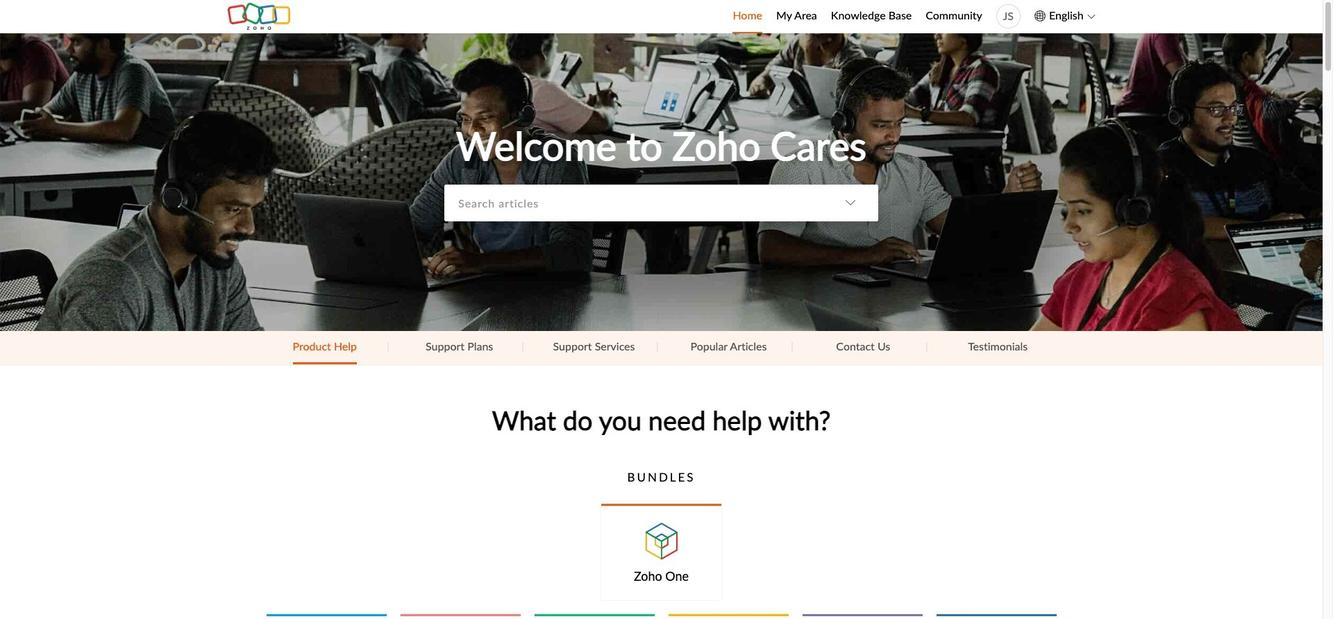 Task type: locate. For each thing, give the bounding box(es) containing it.
Search articles field
[[444, 184, 823, 221]]

choose category image
[[845, 197, 856, 208]]



Task type: describe. For each thing, give the bounding box(es) containing it.
choose category element
[[823, 184, 878, 221]]

choose languages element
[[1034, 7, 1095, 25]]



Task type: vqa. For each thing, say whether or not it's contained in the screenshot.
'Choose Languages' element
yes



